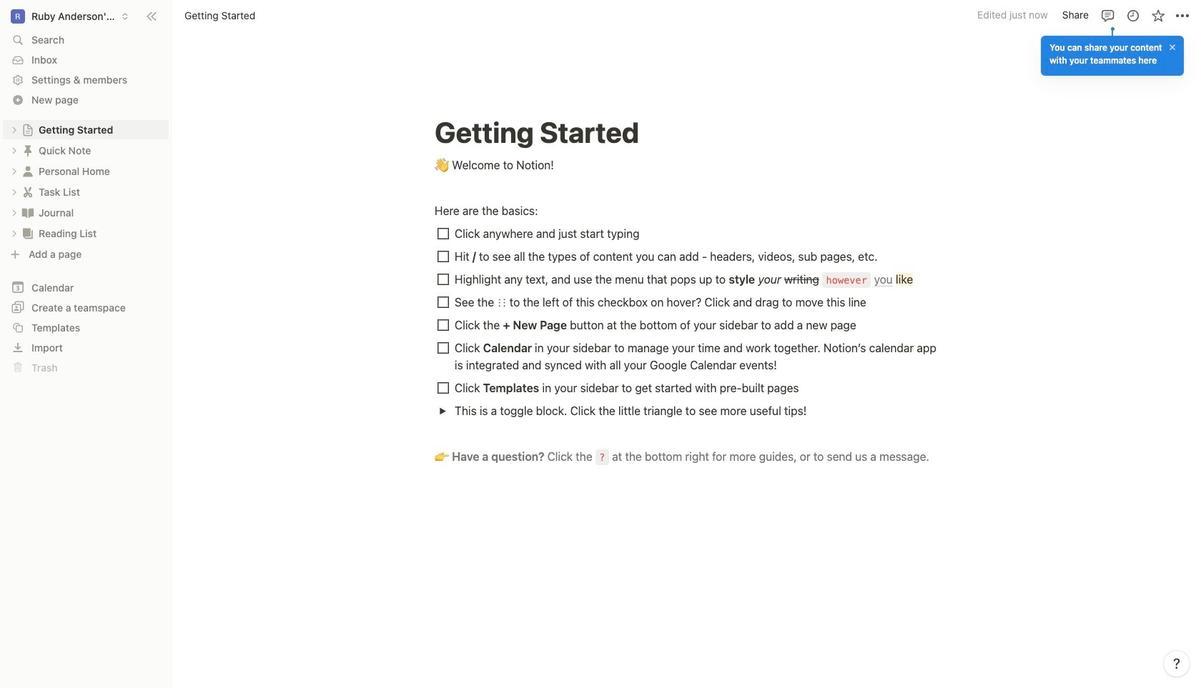 Task type: locate. For each thing, give the bounding box(es) containing it.
2 open image from the top
[[10, 167, 19, 176]]

close sidebar image
[[146, 10, 157, 22]]

open image
[[10, 125, 19, 134], [10, 188, 19, 196], [10, 208, 19, 217], [10, 229, 19, 238], [439, 407, 447, 415]]

0 vertical spatial open image
[[10, 146, 19, 155]]

👋 image
[[435, 155, 449, 174]]

favorite image
[[1151, 8, 1165, 23]]

change page icon image
[[21, 123, 34, 136], [21, 143, 35, 158], [21, 164, 35, 178], [21, 185, 35, 199], [21, 206, 35, 220], [21, 226, 35, 241]]

1 vertical spatial open image
[[10, 167, 19, 176]]

open image
[[10, 146, 19, 155], [10, 167, 19, 176]]

updates image
[[1126, 8, 1140, 23]]



Task type: vqa. For each thing, say whether or not it's contained in the screenshot.
'Favorited' icon
no



Task type: describe. For each thing, give the bounding box(es) containing it.
👉 image
[[435, 447, 449, 465]]

comments image
[[1101, 8, 1115, 23]]

1 open image from the top
[[10, 146, 19, 155]]



